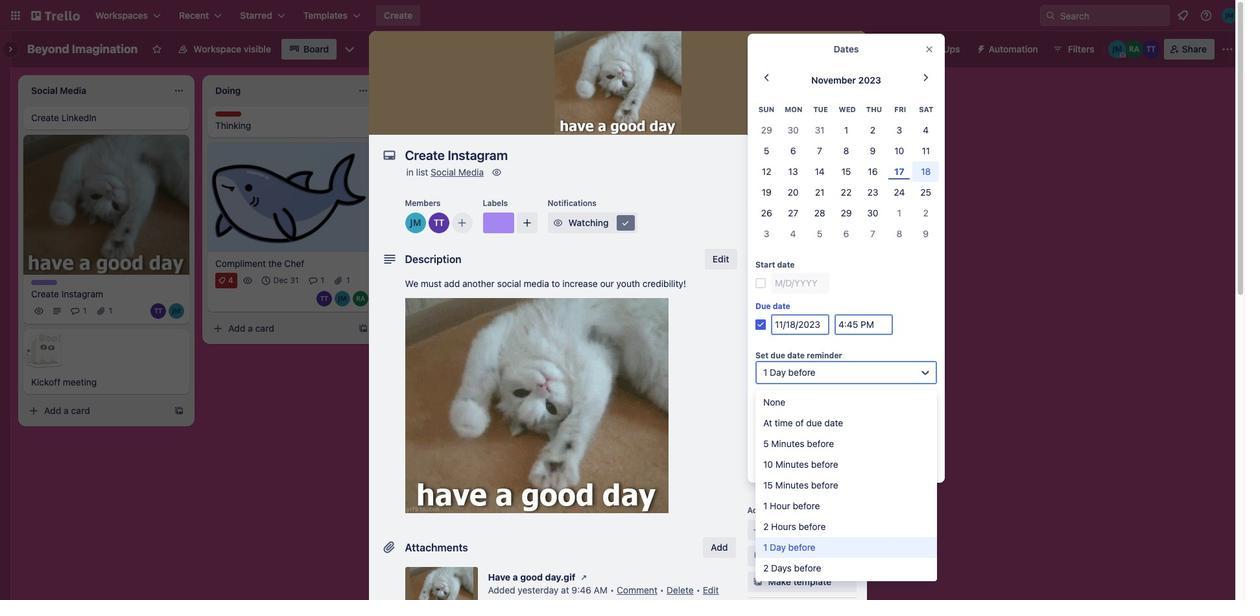 Task type: vqa. For each thing, say whether or not it's contained in the screenshot.
the Create Instagram Link
yes



Task type: describe. For each thing, give the bounding box(es) containing it.
1 vertical spatial 8 button
[[886, 224, 913, 245]]

checklist link
[[748, 260, 857, 280]]

1 vertical spatial to
[[552, 278, 560, 289]]

Dec 31 checkbox
[[258, 273, 303, 289]]

Board name text field
[[21, 39, 144, 60]]

filters
[[1068, 43, 1095, 54]]

minutes for 15
[[776, 480, 809, 491]]

labels link
[[748, 234, 857, 254]]

1 horizontal spatial 4 button
[[913, 120, 940, 141]]

0 vertical spatial to
[[765, 193, 773, 203]]

terry turtle (terryturtle) image
[[317, 291, 332, 307]]

1 vertical spatial 9 button
[[913, 224, 940, 245]]

1 m/d/yyyy text field from the top
[[771, 273, 830, 294]]

1 vertical spatial 3 button
[[754, 224, 780, 245]]

1 vertical spatial ups
[[775, 375, 790, 385]]

0 vertical spatial add a card
[[228, 323, 274, 334]]

kickoff meeting
[[31, 377, 97, 388]]

1 horizontal spatial 5 button
[[807, 224, 833, 245]]

due
[[756, 302, 771, 312]]

automation inside button
[[989, 43, 1039, 54]]

0 vertical spatial 3
[[897, 125, 903, 136]]

0 horizontal spatial add a card
[[44, 406, 90, 417]]

watching button
[[548, 213, 637, 234]]

before up button
[[812, 460, 839, 471]]

remove button
[[756, 450, 937, 471]]

1 vertical spatial 2 button
[[913, 203, 940, 224]]

have
[[488, 572, 511, 583]]

0 vertical spatial due
[[771, 351, 786, 361]]

31 button
[[807, 120, 833, 141]]

0 vertical spatial 7 button
[[807, 141, 833, 162]]

0 horizontal spatial 4
[[228, 276, 233, 285]]

1 down set
[[764, 367, 768, 378]]

minutes for 10
[[776, 460, 809, 471]]

1 vertical spatial list
[[416, 167, 428, 178]]

customize views image
[[343, 43, 356, 56]]

2 horizontal spatial card
[[775, 193, 792, 203]]

minutes for 5
[[772, 439, 805, 450]]

20 button
[[780, 183, 807, 203]]

28 button
[[807, 203, 833, 224]]

social media
[[768, 447, 823, 458]]

0 vertical spatial 9 button
[[860, 141, 886, 162]]

0 horizontal spatial labels
[[483, 199, 508, 208]]

sm image for move
[[752, 524, 765, 537]]

29 for left 29 button
[[761, 125, 773, 136]]

visible
[[244, 43, 271, 54]]

2 horizontal spatial create from template… image
[[542, 118, 553, 128]]

good
[[520, 572, 543, 583]]

9:46
[[572, 585, 592, 596]]

0 vertical spatial ruby anderson (rubyanderson7) image
[[1125, 40, 1144, 58]]

29 for the bottom 29 button
[[841, 208, 852, 219]]

have a good day.gif
[[488, 572, 576, 583]]

thu
[[867, 105, 882, 114]]

save
[[836, 428, 857, 439]]

we
[[405, 278, 418, 289]]

1 horizontal spatial members
[[768, 212, 809, 223]]

set
[[756, 351, 769, 361]]

create linkedin link
[[31, 112, 182, 125]]

social
[[497, 278, 521, 289]]

copy
[[768, 551, 791, 562]]

add inside add power-ups link
[[768, 394, 786, 405]]

custom fields button
[[748, 341, 857, 354]]

start
[[756, 260, 776, 270]]

time
[[775, 418, 793, 429]]

1 vertical spatial a
[[64, 406, 69, 417]]

23 button
[[860, 183, 886, 203]]

1 left copy
[[764, 543, 768, 554]]

our
[[600, 278, 614, 289]]

days
[[771, 563, 792, 574]]

26 button
[[754, 203, 780, 224]]

must
[[421, 278, 442, 289]]

1 vertical spatial 4
[[791, 229, 796, 240]]

1 horizontal spatial dates
[[834, 43, 859, 54]]

1 vertical spatial ruby anderson (rubyanderson7) image
[[353, 291, 369, 307]]

1 horizontal spatial 30 button
[[860, 203, 886, 224]]

2 horizontal spatial 4
[[923, 125, 929, 136]]

cover link
[[808, 106, 859, 127]]

11 button
[[913, 141, 940, 162]]

youth
[[617, 278, 640, 289]]

2 day from the top
[[770, 543, 786, 554]]

0 horizontal spatial 1 button
[[833, 120, 860, 141]]

sm image for automation
[[971, 39, 989, 57]]

increase
[[563, 278, 598, 289]]

0 horizontal spatial 3
[[764, 229, 770, 240]]

board link
[[282, 39, 337, 60]]

thoughts thinking
[[215, 112, 251, 131]]

sm image for watching
[[552, 217, 565, 230]]

add inside add another list button
[[594, 84, 611, 95]]

1 vertical spatial due
[[807, 418, 822, 429]]

1 horizontal spatial 3 button
[[886, 120, 913, 141]]

0 horizontal spatial automation
[[748, 427, 792, 437]]

7 for the topmost 7 button
[[818, 146, 823, 157]]

of inside reminders will be sent to all members and watchers of this card.
[[796, 404, 805, 415]]

1 vertical spatial power-ups
[[748, 375, 790, 385]]

compliment the chef link
[[215, 257, 366, 270]]

13 button
[[780, 162, 807, 183]]

before down the move link on the right
[[789, 543, 816, 554]]

0 horizontal spatial terry turtle (terryturtle) image
[[151, 304, 166, 319]]

attachment
[[768, 316, 819, 327]]

be
[[819, 391, 829, 402]]

add
[[444, 278, 460, 289]]

8 for topmost 8 button
[[844, 146, 849, 157]]

23
[[868, 187, 879, 198]]

2 vertical spatial 5
[[764, 439, 769, 450]]

another inside button
[[614, 84, 647, 95]]

the
[[268, 258, 282, 269]]

2 1 day before from the top
[[764, 543, 816, 554]]

1 left hour
[[764, 501, 768, 512]]

8 for bottommost 8 button
[[897, 229, 903, 240]]

1 horizontal spatial a
[[248, 323, 253, 334]]

0 vertical spatial 5 button
[[754, 141, 780, 162]]

add another list
[[594, 84, 662, 95]]

19
[[762, 187, 772, 198]]

1 vertical spatial terry turtle (terryturtle) image
[[429, 213, 449, 234]]

2 m/d/yyyy text field from the top
[[771, 315, 830, 336]]

0 vertical spatial 5
[[764, 146, 770, 157]]

15 for 15
[[842, 166, 851, 177]]

ups inside button
[[943, 43, 961, 54]]

0 horizontal spatial 9
[[870, 146, 876, 157]]

1 down compliment the chef link
[[346, 276, 350, 285]]

add to card
[[748, 193, 792, 203]]

list inside button
[[649, 84, 662, 95]]

31 inside button
[[815, 125, 825, 136]]

all
[[863, 391, 872, 402]]

25 button
[[913, 183, 940, 203]]

1 down 24 button
[[898, 208, 902, 219]]

sm image up 9:46
[[578, 572, 591, 585]]

10 button
[[886, 141, 913, 162]]

delete
[[667, 585, 694, 596]]

0 horizontal spatial media
[[459, 167, 484, 178]]

sm image for labels
[[752, 237, 765, 250]]

add another list button
[[571, 75, 747, 104]]

beyond
[[27, 42, 69, 56]]

1 vertical spatial 29 button
[[833, 203, 860, 224]]

0 vertical spatial 8 button
[[833, 141, 860, 162]]

0 horizontal spatial 30 button
[[780, 120, 807, 141]]

1 vertical spatial color: purple, title: none image
[[31, 281, 57, 286]]

add inside add button button
[[768, 473, 786, 484]]

2 horizontal spatial a
[[513, 572, 518, 583]]

search image
[[1046, 10, 1056, 21]]

0 vertical spatial 6
[[791, 146, 796, 157]]

0 vertical spatial add a card button
[[208, 318, 353, 339]]

27 button
[[780, 203, 807, 224]]

1 horizontal spatial power-
[[788, 394, 818, 405]]

1 vertical spatial 6 button
[[833, 224, 860, 245]]

21
[[815, 187, 825, 198]]

1 vertical spatial 9
[[923, 229, 929, 240]]

0 horizontal spatial power-
[[748, 375, 775, 385]]

chef
[[284, 258, 304, 269]]

create instagram link
[[31, 288, 182, 301]]

add members to card image
[[457, 217, 467, 230]]

this
[[807, 404, 823, 415]]

before down 15 minutes before
[[793, 501, 820, 512]]

social inside button
[[768, 447, 794, 458]]

1 vertical spatial 4 button
[[780, 224, 807, 245]]

color: bold red, title: "thoughts" element
[[215, 112, 251, 121]]

thinking
[[215, 120, 251, 131]]

dec 31
[[274, 276, 299, 285]]

1 horizontal spatial 6
[[844, 229, 849, 240]]

media
[[524, 278, 549, 289]]

fri
[[895, 105, 906, 114]]

26
[[761, 208, 773, 219]]

18 button
[[913, 162, 940, 183]]

1 vertical spatial of
[[796, 418, 804, 429]]

social media button
[[748, 442, 857, 463]]

0 notifications image
[[1176, 8, 1191, 23]]

attachment button
[[748, 311, 857, 332]]

1 vertical spatial labels
[[768, 238, 797, 249]]

1 vertical spatial edit
[[703, 585, 719, 596]]

0 horizontal spatial add a card button
[[23, 401, 169, 422]]

add button button
[[748, 468, 857, 489]]

card for add a card button to the left
[[71, 406, 90, 417]]

2 vertical spatial ups
[[818, 394, 836, 405]]

2 for 2 hours before
[[764, 522, 769, 533]]

fields
[[804, 342, 830, 353]]

create for create linkedin
[[31, 112, 59, 123]]

before right hours
[[799, 522, 826, 533]]

dates inside button
[[768, 290, 793, 301]]

thinking link
[[215, 119, 366, 132]]

11
[[922, 146, 930, 157]]

19 button
[[754, 183, 780, 203]]

card for the topmost add a card button
[[255, 323, 274, 334]]

create for create
[[384, 10, 413, 21]]

to inside reminders will be sent to all members and watchers of this card.
[[852, 391, 861, 402]]

thoughts
[[215, 112, 251, 121]]

1 vertical spatial another
[[463, 278, 495, 289]]

add inside add button
[[711, 542, 728, 553]]

5 minutes before
[[764, 439, 834, 450]]

add power-ups
[[768, 394, 836, 405]]



Task type: locate. For each thing, give the bounding box(es) containing it.
we must add another social media to increase our youth credibility!
[[405, 278, 686, 289]]

1 vertical spatial m/d/yyyy text field
[[771, 315, 830, 336]]

30 down 23 button at top
[[868, 208, 879, 219]]

back to home image
[[31, 5, 80, 26]]

1 down instagram
[[83, 306, 87, 316]]

0 horizontal spatial 29 button
[[754, 120, 780, 141]]

0 vertical spatial social
[[431, 167, 456, 178]]

0 horizontal spatial 10
[[764, 460, 773, 471]]

kickoff
[[31, 377, 60, 388]]

2 down the 25 button
[[924, 208, 929, 219]]

make template link
[[748, 572, 857, 593]]

1 vertical spatial 5
[[817, 229, 823, 240]]

1 vertical spatial minutes
[[776, 460, 809, 471]]

0 horizontal spatial create from template… image
[[174, 406, 184, 417]]

2 button down 25
[[913, 203, 940, 224]]

jeremy miller (jeremymiller198) image
[[1109, 40, 1127, 58], [405, 213, 426, 234], [335, 291, 350, 307], [169, 304, 184, 319]]

ruby anderson (rubyanderson7) image
[[1125, 40, 1144, 58], [353, 291, 369, 307]]

7
[[818, 146, 823, 157], [871, 229, 876, 240]]

sat
[[919, 105, 934, 114]]

terry turtle (terryturtle) image left share button at right top
[[1142, 40, 1160, 58]]

0 vertical spatial 6 button
[[780, 141, 807, 162]]

social media link
[[431, 167, 484, 178]]

1 vertical spatial 15
[[764, 480, 773, 491]]

power- inside button
[[913, 43, 944, 54]]

9 button up 16
[[860, 141, 886, 162]]

6 button down 22 button
[[833, 224, 860, 245]]

0 vertical spatial card
[[775, 193, 792, 203]]

at time of due date
[[764, 418, 843, 429]]

0 vertical spatial another
[[614, 84, 647, 95]]

28
[[815, 208, 826, 219]]

9 up 16
[[870, 146, 876, 157]]

add a card
[[228, 323, 274, 334], [44, 406, 90, 417]]

2 vertical spatial terry turtle (terryturtle) image
[[151, 304, 166, 319]]

compliment the chef
[[215, 258, 304, 269]]

30 down mon
[[788, 125, 799, 136]]

1 vertical spatial card
[[255, 323, 274, 334]]

3 button down 26 at right top
[[754, 224, 780, 245]]

2 down thu
[[870, 125, 876, 136]]

27
[[788, 208, 799, 219]]

25
[[921, 187, 932, 198]]

22
[[841, 187, 852, 198]]

18
[[921, 166, 931, 177]]

2 horizontal spatial to
[[852, 391, 861, 402]]

sm image inside checklist link
[[752, 263, 765, 276]]

add button
[[703, 538, 736, 559]]

sm image for members
[[752, 211, 765, 224]]

card right 19
[[775, 193, 792, 203]]

0 horizontal spatial color: purple, title: none image
[[31, 281, 57, 286]]

sm image inside copy link
[[752, 550, 765, 563]]

sm image for make template
[[752, 576, 765, 589]]

last month image
[[759, 70, 774, 86]]

add button
[[768, 473, 816, 484]]

1 vertical spatial 3
[[764, 229, 770, 240]]

1 button down '24' at right
[[886, 203, 913, 224]]

2 for 2 button to the top
[[870, 125, 876, 136]]

media
[[459, 167, 484, 178], [797, 447, 823, 458]]

0 vertical spatial 30
[[788, 125, 799, 136]]

0 horizontal spatial list
[[416, 167, 428, 178]]

dates up due date
[[768, 290, 793, 301]]

0 vertical spatial color: purple, title: none image
[[483, 213, 514, 234]]

sm image inside make template link
[[752, 576, 765, 589]]

3 down fri
[[897, 125, 903, 136]]

power-ups button
[[887, 39, 968, 60]]

before down 10 minutes before
[[811, 480, 839, 491]]

1 horizontal spatial 2 button
[[913, 203, 940, 224]]

1 horizontal spatial 9
[[923, 229, 929, 240]]

8 up 15 button on the top of page
[[844, 146, 849, 157]]

1 horizontal spatial power-ups
[[913, 43, 961, 54]]

add a card button down kickoff meeting link
[[23, 401, 169, 422]]

0 horizontal spatial another
[[463, 278, 495, 289]]

1 vertical spatial 7 button
[[860, 224, 886, 245]]

sm image inside labels link
[[752, 237, 765, 250]]

1 horizontal spatial add a card button
[[208, 318, 353, 339]]

2 days before
[[764, 563, 822, 574]]

workspace visible
[[194, 43, 271, 54]]

7 button up 14 on the top right of page
[[807, 141, 833, 162]]

color: purple, title: none image up create instagram
[[31, 281, 57, 286]]

watchers
[[756, 404, 794, 415]]

automation button
[[971, 39, 1046, 60]]

0 horizontal spatial 15
[[764, 480, 773, 491]]

1 horizontal spatial 1 button
[[886, 203, 913, 224]]

m/d/yyyy text field up custom fields
[[771, 315, 830, 336]]

6 button up 13
[[780, 141, 807, 162]]

wed
[[839, 105, 856, 114]]

0 vertical spatial list
[[649, 84, 662, 95]]

4 button up 11
[[913, 120, 940, 141]]

next month image
[[919, 70, 934, 86]]

sm image inside the automation button
[[971, 39, 989, 57]]

create for create instagram
[[31, 289, 59, 300]]

1 horizontal spatial 9 button
[[913, 224, 940, 245]]

sm image right "watching"
[[619, 217, 632, 230]]

10 for 10
[[895, 146, 905, 157]]

10 up 17
[[895, 146, 905, 157]]

1 horizontal spatial 6 button
[[833, 224, 860, 245]]

instagram
[[61, 289, 103, 300]]

close popover image
[[924, 44, 935, 54]]

1 vertical spatial 6
[[844, 229, 849, 240]]

sm image for copy
[[752, 550, 765, 563]]

10 inside "button"
[[895, 146, 905, 157]]

6 down 22 button
[[844, 229, 849, 240]]

color: purple, title: none image
[[483, 213, 514, 234], [31, 281, 57, 286]]

15 inside button
[[842, 166, 851, 177]]

media up add members to card icon
[[459, 167, 484, 178]]

10 up 'add button'
[[764, 460, 773, 471]]

15 up 22
[[842, 166, 851, 177]]

0 vertical spatial 1 day before
[[764, 367, 816, 378]]

1 horizontal spatial media
[[797, 447, 823, 458]]

before down "set due date reminder"
[[789, 367, 816, 378]]

share
[[1183, 43, 1207, 54]]

create inside button
[[384, 10, 413, 21]]

3 button down fri
[[886, 120, 913, 141]]

power- left be
[[788, 394, 818, 405]]

power-ups up reminders
[[748, 375, 790, 385]]

30 for the left 30 button
[[788, 125, 799, 136]]

sun
[[759, 105, 775, 114]]

edit inside 'button'
[[713, 254, 730, 265]]

power-ups inside button
[[913, 43, 961, 54]]

ruby anderson (rubyanderson7) image right terry turtle (terryturtle) icon
[[353, 291, 369, 307]]

sm image inside members link
[[752, 211, 765, 224]]

2 horizontal spatial terry turtle (terryturtle) image
[[1142, 40, 1160, 58]]

0 vertical spatial power-ups
[[913, 43, 961, 54]]

0 vertical spatial members
[[405, 199, 441, 208]]

2 button down thu
[[860, 120, 886, 141]]

1 vertical spatial dates
[[768, 290, 793, 301]]

due down this
[[807, 418, 822, 429]]

compliment
[[215, 258, 266, 269]]

2 down actions
[[764, 522, 769, 533]]

1 vertical spatial add a card button
[[23, 401, 169, 422]]

comment link
[[617, 585, 658, 596]]

template
[[794, 577, 832, 588]]

1 1 day before from the top
[[764, 367, 816, 378]]

add a card down kickoff meeting
[[44, 406, 90, 417]]

1 vertical spatial members
[[768, 212, 809, 223]]

None text field
[[399, 144, 827, 167]]

1 horizontal spatial card
[[255, 323, 274, 334]]

sm image left copy
[[752, 550, 765, 563]]

7 for bottom 7 button
[[871, 229, 876, 240]]

create inside create instagram link
[[31, 289, 59, 300]]

day down move
[[770, 543, 786, 554]]

1 button down wed
[[833, 120, 860, 141]]

7 button
[[807, 141, 833, 162], [860, 224, 886, 245]]

2 for 2 days before
[[764, 563, 769, 574]]

30 button down mon
[[780, 120, 807, 141]]

dates button
[[748, 285, 857, 306]]

automation down watchers
[[748, 427, 792, 437]]

sm image inside cover link
[[811, 110, 824, 123]]

9 button down the 25 button
[[913, 224, 940, 245]]

0 vertical spatial edit
[[713, 254, 730, 265]]

0 horizontal spatial 5 button
[[754, 141, 780, 162]]

1 horizontal spatial add a card
[[228, 323, 274, 334]]

sm image for checklist
[[752, 263, 765, 276]]

power- up next month image
[[913, 43, 944, 54]]

star or unstar board image
[[152, 44, 162, 54]]

social
[[431, 167, 456, 178], [768, 447, 794, 458]]

1 horizontal spatial 7 button
[[860, 224, 886, 245]]

sm image down add to card
[[752, 211, 765, 224]]

0 vertical spatial labels
[[483, 199, 508, 208]]

10 for 10 minutes before
[[764, 460, 773, 471]]

automation
[[989, 43, 1039, 54], [748, 427, 792, 437]]

2 vertical spatial card
[[71, 406, 90, 417]]

30 for the rightmost 30 button
[[868, 208, 879, 219]]

open information menu image
[[1200, 9, 1213, 22]]

0 vertical spatial a
[[248, 323, 253, 334]]

1 up terry turtle (terryturtle) icon
[[321, 276, 324, 285]]

sm image
[[811, 110, 824, 123], [491, 166, 503, 179], [752, 211, 765, 224], [752, 237, 765, 250], [752, 550, 765, 563], [752, 576, 765, 589]]

minutes down time
[[772, 439, 805, 450]]

media up 10 minutes before
[[797, 447, 823, 458]]

1 horizontal spatial labels
[[768, 238, 797, 249]]

9 down the 25 button
[[923, 229, 929, 240]]

0 horizontal spatial 8 button
[[833, 141, 860, 162]]

am
[[594, 585, 608, 596]]

sm image left make
[[752, 576, 765, 589]]

0 vertical spatial create from template… image
[[542, 118, 553, 128]]

15 for 15 minutes before
[[764, 480, 773, 491]]

workspace visible button
[[170, 39, 279, 60]]

day up reminders
[[770, 367, 786, 378]]

before up template
[[794, 563, 822, 574]]

3 button
[[886, 120, 913, 141], [754, 224, 780, 245]]

sm image down actions
[[752, 524, 765, 537]]

0 vertical spatial minutes
[[772, 439, 805, 450]]

1 horizontal spatial terry turtle (terryturtle) image
[[429, 213, 449, 234]]

sm image left checklist
[[752, 263, 765, 276]]

2 vertical spatial to
[[852, 391, 861, 402]]

6 up 13
[[791, 146, 796, 157]]

november
[[812, 75, 856, 86]]

add power-ups link
[[748, 389, 857, 410]]

sm image down notifications at left
[[552, 217, 565, 230]]

attachments
[[405, 542, 468, 554]]

7 down '31' button
[[818, 146, 823, 157]]

29 button down 22
[[833, 203, 860, 224]]

to right media
[[552, 278, 560, 289]]

social right "in"
[[431, 167, 456, 178]]

none
[[764, 397, 786, 408]]

color: purple, title: none image right add members to card icon
[[483, 213, 514, 234]]

mon
[[785, 105, 803, 114]]

in
[[406, 167, 414, 178]]

sm image
[[971, 39, 989, 57], [552, 217, 565, 230], [619, 217, 632, 230], [752, 263, 765, 276], [752, 524, 765, 537], [578, 572, 591, 585]]

1 horizontal spatial 29
[[841, 208, 852, 219]]

29 down sun
[[761, 125, 773, 136]]

primary element
[[0, 0, 1246, 31]]

9 button
[[860, 141, 886, 162], [913, 224, 940, 245]]

12 button
[[754, 162, 780, 183]]

edit button
[[705, 249, 737, 270]]

30 button down 23
[[860, 203, 886, 224]]

17 button
[[886, 162, 913, 183]]

create from template… image
[[542, 118, 553, 128], [358, 324, 369, 334], [174, 406, 184, 417]]

1 horizontal spatial 8 button
[[886, 224, 913, 245]]

Add time text field
[[835, 315, 893, 336]]

terry turtle (terryturtle) image
[[1142, 40, 1160, 58], [429, 213, 449, 234], [151, 304, 166, 319]]

0 horizontal spatial 6
[[791, 146, 796, 157]]

button
[[788, 473, 816, 484]]

0 horizontal spatial members
[[405, 199, 441, 208]]

2 for the bottommost 2 button
[[924, 208, 929, 219]]

before down at time of due date
[[807, 439, 834, 450]]

before
[[789, 367, 816, 378], [807, 439, 834, 450], [812, 460, 839, 471], [811, 480, 839, 491], [793, 501, 820, 512], [799, 522, 826, 533], [789, 543, 816, 554], [794, 563, 822, 574]]

1 day before down "set due date reminder"
[[764, 367, 816, 378]]

watching
[[569, 217, 609, 228]]

cover
[[824, 111, 852, 122]]

jeremy miller (jeremymiller198) image
[[1222, 8, 1238, 23]]

0 vertical spatial 1 button
[[833, 120, 860, 141]]

4 up 11
[[923, 125, 929, 136]]

0 vertical spatial 4
[[923, 125, 929, 136]]

1 hour before
[[764, 501, 820, 512]]

0 horizontal spatial dates
[[768, 290, 793, 301]]

31 inside checkbox
[[290, 276, 299, 285]]

sm image right mon
[[811, 110, 824, 123]]

0 vertical spatial 29
[[761, 125, 773, 136]]

2 horizontal spatial ups
[[943, 43, 961, 54]]

0 vertical spatial dates
[[834, 43, 859, 54]]

0 vertical spatial m/d/yyyy text field
[[771, 273, 830, 294]]

terry turtle (terryturtle) image left add members to card icon
[[429, 213, 449, 234]]

5 button
[[754, 141, 780, 162], [807, 224, 833, 245]]

m/d/yyyy text field down the start date
[[771, 273, 830, 294]]

4 down members link
[[791, 229, 796, 240]]

1 horizontal spatial another
[[614, 84, 647, 95]]

add a card down dec 31 checkbox on the left of the page
[[228, 323, 274, 334]]

14 button
[[807, 162, 833, 183]]

sm image inside the move link
[[752, 524, 765, 537]]

labels down social media link
[[483, 199, 508, 208]]

31
[[815, 125, 825, 136], [290, 276, 299, 285]]

in list social media
[[406, 167, 484, 178]]

Search field
[[1056, 6, 1170, 25]]

2 vertical spatial create from template… image
[[174, 406, 184, 417]]

share button
[[1164, 39, 1215, 60]]

0 horizontal spatial ups
[[775, 375, 790, 385]]

create from template… image for add a card button to the left
[[174, 406, 184, 417]]

21 button
[[807, 183, 833, 203]]

show menu image
[[1222, 43, 1235, 56]]

media inside button
[[797, 447, 823, 458]]

create linkedin
[[31, 112, 97, 123]]

reminders
[[756, 391, 800, 402]]

edit left start
[[713, 254, 730, 265]]

0 horizontal spatial 9 button
[[860, 141, 886, 162]]

create from template… image for the topmost add a card button
[[358, 324, 369, 334]]

13
[[789, 166, 798, 177]]

M/D/YYYY text field
[[771, 273, 830, 294], [771, 315, 830, 336]]

24 button
[[886, 183, 913, 203]]

0 vertical spatial of
[[796, 404, 805, 415]]

1 down create instagram link
[[109, 306, 112, 316]]

0 vertical spatial 7
[[818, 146, 823, 157]]

2 vertical spatial minutes
[[776, 480, 809, 491]]

2 vertical spatial 4
[[228, 276, 233, 285]]

november 2023
[[812, 75, 882, 86]]

create inside create linkedin link
[[31, 112, 59, 123]]

edit right the delete link
[[703, 585, 719, 596]]

31 right dec
[[290, 276, 299, 285]]

workspace
[[194, 43, 241, 54]]

24
[[894, 187, 905, 198]]

1 horizontal spatial social
[[768, 447, 794, 458]]

dates up november 2023
[[834, 43, 859, 54]]

5 down at
[[764, 439, 769, 450]]

sm image right social media link
[[491, 166, 503, 179]]

15 button
[[833, 162, 860, 183]]

0 horizontal spatial 7 button
[[807, 141, 833, 162]]

29 down 22 button
[[841, 208, 852, 219]]

reminder
[[807, 351, 843, 361]]

due right set
[[771, 351, 786, 361]]

22 button
[[833, 183, 860, 203]]

will
[[803, 391, 816, 402]]

automation left filters button
[[989, 43, 1039, 54]]

start date
[[756, 260, 795, 270]]

7 button down 23 button at top
[[860, 224, 886, 245]]

make template
[[768, 577, 832, 588]]

have\_a\_good\_day.gif image
[[405, 298, 669, 514]]

imagination
[[72, 42, 138, 56]]

0 vertical spatial 15
[[842, 166, 851, 177]]

0 vertical spatial 2 button
[[860, 120, 886, 141]]

1 day from the top
[[770, 367, 786, 378]]

edit
[[713, 254, 730, 265], [703, 585, 719, 596]]

ruby anderson (rubyanderson7) image down search field
[[1125, 40, 1144, 58]]

1 horizontal spatial 15
[[842, 166, 851, 177]]

minutes up 1 hour before
[[776, 480, 809, 491]]

dates
[[834, 43, 859, 54], [768, 290, 793, 301]]

terry turtle (terryturtle) image down create instagram link
[[151, 304, 166, 319]]

1 down cover
[[845, 125, 849, 136]]

of right time
[[796, 418, 804, 429]]

0 vertical spatial automation
[[989, 43, 1039, 54]]

16 button
[[860, 162, 886, 183]]

5
[[764, 146, 770, 157], [817, 229, 823, 240], [764, 439, 769, 450]]

add a card button down dec 31 checkbox on the left of the page
[[208, 318, 353, 339]]

5 button up 12
[[754, 141, 780, 162]]

5 down 28 button
[[817, 229, 823, 240]]

1 horizontal spatial 10
[[895, 146, 905, 157]]



